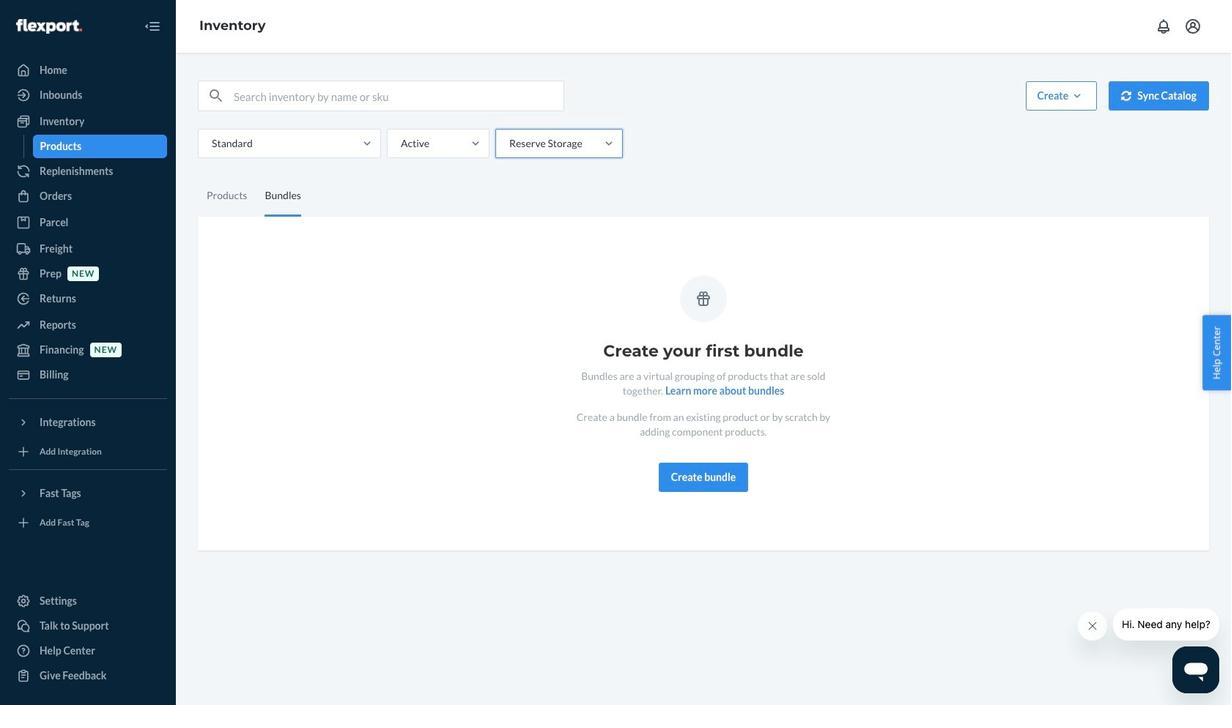 Task type: describe. For each thing, give the bounding box(es) containing it.
sync alt image
[[1121, 91, 1132, 101]]

flexport logo image
[[16, 19, 82, 34]]

open notifications image
[[1155, 18, 1172, 35]]



Task type: locate. For each thing, give the bounding box(es) containing it.
open account menu image
[[1184, 18, 1202, 35]]

Search inventory by name or sku text field
[[234, 81, 564, 111]]

close navigation image
[[144, 18, 161, 35]]



Task type: vqa. For each thing, say whether or not it's contained in the screenshot.
Will inside You must map your shipping service names to Flexport service levels if Flexport will fulfill orders outside of Walmart and Amazon (for example eBay, Shopify, BigCommerce, etc).
no



